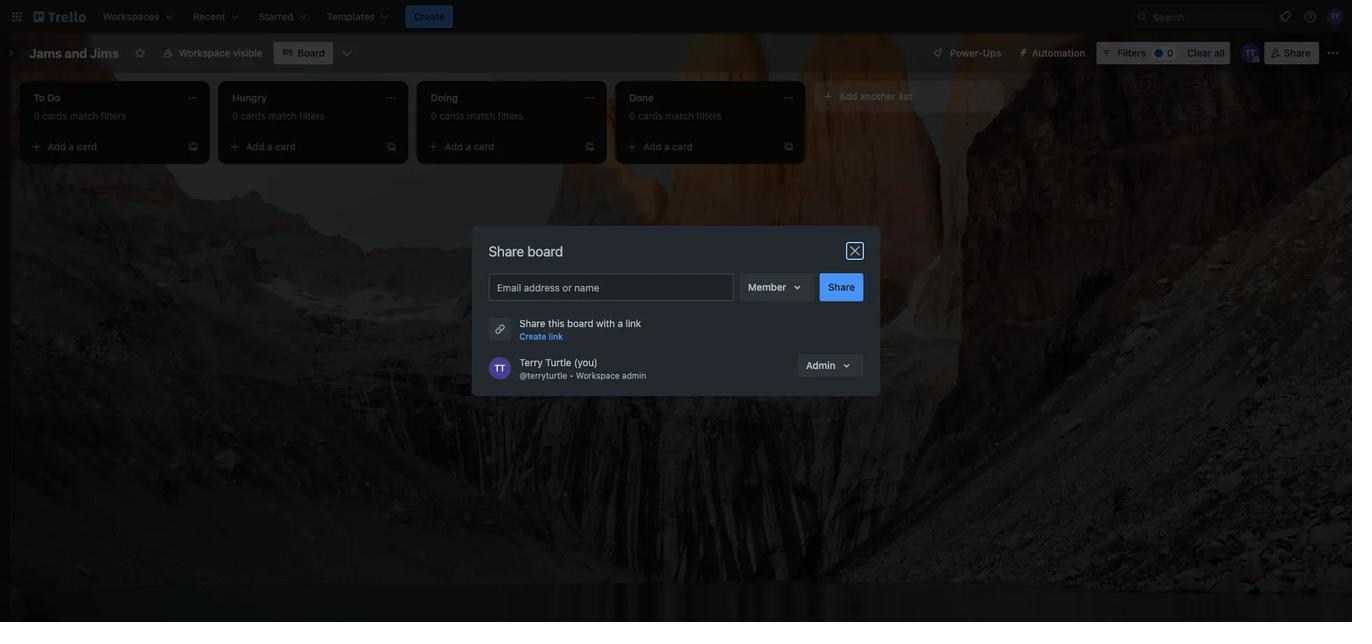 Task type: locate. For each thing, give the bounding box(es) containing it.
share button
[[1265, 42, 1319, 64], [820, 273, 863, 301]]

4 card from the left
[[672, 141, 693, 152]]

filters
[[101, 110, 126, 122], [299, 110, 325, 122], [498, 110, 523, 122], [696, 110, 722, 122]]

1 horizontal spatial workspace
[[576, 371, 620, 380]]

share button down close image
[[820, 273, 863, 301]]

0 cards match filters for second add a card button from left
[[232, 110, 325, 122]]

0 horizontal spatial workspace
[[179, 47, 230, 59]]

workspace inside the terry turtle (you) @terryturtle • workspace admin
[[576, 371, 620, 380]]

0 cards match filters for third add a card button from left
[[431, 110, 523, 122]]

add a card button
[[25, 136, 182, 158], [224, 136, 380, 158], [422, 136, 579, 158], [621, 136, 777, 158]]

primary element
[[0, 0, 1352, 34]]

search image
[[1137, 11, 1148, 22]]

and
[[65, 45, 87, 60]]

list
[[898, 91, 912, 102]]

cards for third add a card button from left
[[439, 110, 464, 122]]

share board
[[489, 243, 563, 259]]

create from template… image for 1st add a card button from right
[[783, 141, 794, 152]]

jams and jims
[[29, 45, 119, 60]]

0 cards match filters for 4th add a card button from right
[[34, 110, 126, 122]]

match
[[70, 110, 98, 122], [269, 110, 297, 122], [467, 110, 495, 122], [666, 110, 694, 122]]

create inside button
[[414, 11, 445, 22]]

card for 4th add a card button from right
[[77, 141, 97, 152]]

3 add a card button from the left
[[422, 136, 579, 158]]

0 horizontal spatial terry turtle (terryturtle) image
[[489, 357, 511, 380]]

cards for second add a card button from left
[[241, 110, 266, 122]]

cards
[[42, 110, 67, 122], [241, 110, 266, 122], [439, 110, 464, 122], [638, 110, 663, 122]]

1 horizontal spatial create from template… image
[[585, 141, 596, 152]]

1 match from the left
[[70, 110, 98, 122]]

workspace
[[179, 47, 230, 59], [576, 371, 620, 380]]

workspace visible button
[[154, 42, 271, 64]]

member
[[748, 281, 786, 293]]

1 horizontal spatial create from template… image
[[783, 141, 794, 152]]

1 add a card button from the left
[[25, 136, 182, 158]]

1 create from template… image from the left
[[187, 141, 199, 152]]

workspace down (you)
[[576, 371, 620, 380]]

4 match from the left
[[666, 110, 694, 122]]

2 filters from the left
[[299, 110, 325, 122]]

automation
[[1032, 47, 1085, 59]]

0 cards match filters for 1st add a card button from right
[[629, 110, 722, 122]]

share
[[1284, 47, 1311, 59], [489, 243, 524, 259], [828, 281, 855, 293], [519, 318, 546, 329]]

1 horizontal spatial create
[[519, 331, 546, 341]]

terry
[[519, 357, 543, 368]]

1 horizontal spatial terry turtle (terryturtle) image
[[1241, 43, 1260, 63]]

jims
[[90, 45, 119, 60]]

0 horizontal spatial create from template… image
[[386, 141, 397, 152]]

workspace visible
[[179, 47, 263, 59]]

create
[[414, 11, 445, 22], [519, 331, 546, 341]]

0 vertical spatial link
[[626, 318, 641, 329]]

terry turtle (terryturtle) image
[[1327, 8, 1344, 25], [1241, 43, 1260, 63], [489, 357, 511, 380]]

0 horizontal spatial share button
[[820, 273, 863, 301]]

clear all button
[[1182, 42, 1230, 64]]

terry turtle (terryturtle) image left terry at the bottom left
[[489, 357, 511, 380]]

board
[[528, 243, 563, 259], [567, 318, 594, 329]]

open information menu image
[[1303, 10, 1317, 24]]

share this board with a link create link
[[519, 318, 641, 341]]

1 vertical spatial create
[[519, 331, 546, 341]]

terry turtle (terryturtle) image right open information menu icon
[[1327, 8, 1344, 25]]

add inside button
[[839, 91, 858, 102]]

1 0 cards match filters from the left
[[34, 110, 126, 122]]

a inside 'share this board with a link create link'
[[618, 318, 623, 329]]

4 add a card button from the left
[[621, 136, 777, 158]]

2 add a card from the left
[[246, 141, 296, 152]]

power-
[[950, 47, 983, 59]]

3 cards from the left
[[439, 110, 464, 122]]

create from template… image
[[386, 141, 397, 152], [585, 141, 596, 152]]

automation button
[[1013, 42, 1094, 64]]

link
[[626, 318, 641, 329], [549, 331, 563, 341]]

create button
[[406, 6, 453, 28]]

admin
[[622, 371, 646, 380]]

link down this
[[549, 331, 563, 341]]

3 0 cards match filters from the left
[[431, 110, 523, 122]]

0 horizontal spatial create from template… image
[[187, 141, 199, 152]]

link right "with"
[[626, 318, 641, 329]]

member button
[[740, 273, 814, 301]]

1 horizontal spatial link
[[626, 318, 641, 329]]

3 match from the left
[[467, 110, 495, 122]]

a
[[69, 141, 74, 152], [267, 141, 273, 152], [466, 141, 471, 152], [664, 141, 670, 152], [618, 318, 623, 329]]

1 filters from the left
[[101, 110, 126, 122]]

add
[[839, 91, 858, 102], [48, 141, 66, 152], [246, 141, 265, 152], [445, 141, 463, 152], [643, 141, 662, 152]]

2 create from template… image from the left
[[585, 141, 596, 152]]

4 0 cards match filters from the left
[[629, 110, 722, 122]]

2 create from template… image from the left
[[783, 141, 794, 152]]

create from template… image for 4th add a card button from right
[[187, 141, 199, 152]]

1 card from the left
[[77, 141, 97, 152]]

1 vertical spatial workspace
[[576, 371, 620, 380]]

workspace left visible
[[179, 47, 230, 59]]

clear
[[1187, 47, 1212, 59]]

0 horizontal spatial board
[[528, 243, 563, 259]]

card
[[77, 141, 97, 152], [275, 141, 296, 152], [474, 141, 494, 152], [672, 141, 693, 152]]

0 horizontal spatial link
[[549, 331, 563, 341]]

this
[[548, 318, 565, 329]]

create from template… image
[[187, 141, 199, 152], [783, 141, 794, 152]]

1 vertical spatial board
[[567, 318, 594, 329]]

0
[[1167, 47, 1173, 59], [34, 110, 40, 122], [232, 110, 238, 122], [431, 110, 437, 122], [629, 110, 635, 122]]

4 cards from the left
[[638, 110, 663, 122]]

1 horizontal spatial share button
[[1265, 42, 1319, 64]]

share button down the 0 notifications icon
[[1265, 42, 1319, 64]]

0 vertical spatial workspace
[[179, 47, 230, 59]]

terry turtle (terryturtle) image right all
[[1241, 43, 1260, 63]]

1 cards from the left
[[42, 110, 67, 122]]

2 vertical spatial terry turtle (terryturtle) image
[[489, 357, 511, 380]]

create link button
[[519, 329, 563, 343]]

0 cards match filters
[[34, 110, 126, 122], [232, 110, 325, 122], [431, 110, 523, 122], [629, 110, 722, 122]]

2 0 cards match filters from the left
[[232, 110, 325, 122]]

1 create from template… image from the left
[[386, 141, 397, 152]]

4 add a card from the left
[[643, 141, 693, 152]]

0 horizontal spatial create
[[414, 11, 445, 22]]

add another list button
[[814, 81, 1004, 112]]

Board name text field
[[22, 42, 126, 64]]

2 cards from the left
[[241, 110, 266, 122]]

close image
[[847, 243, 863, 259]]

add a card
[[48, 141, 97, 152], [246, 141, 296, 152], [445, 141, 494, 152], [643, 141, 693, 152]]

terry turtle (you) @terryturtle • workspace admin
[[519, 357, 646, 380]]

all
[[1214, 47, 1225, 59]]

board
[[298, 47, 325, 59]]

3 card from the left
[[474, 141, 494, 152]]

0 vertical spatial create
[[414, 11, 445, 22]]

0 vertical spatial terry turtle (terryturtle) image
[[1327, 8, 1344, 25]]

2 card from the left
[[275, 141, 296, 152]]

1 horizontal spatial board
[[567, 318, 594, 329]]

2 add a card button from the left
[[224, 136, 380, 158]]



Task type: vqa. For each thing, say whether or not it's contained in the screenshot.
the rightmost Create
yes



Task type: describe. For each thing, give the bounding box(es) containing it.
cards for 1st add a card button from right
[[638, 110, 663, 122]]

Search field
[[1148, 6, 1270, 27]]

3 filters from the left
[[498, 110, 523, 122]]

board inside 'share this board with a link create link'
[[567, 318, 594, 329]]

add another list
[[839, 91, 912, 102]]

4 filters from the left
[[696, 110, 722, 122]]

jams
[[29, 45, 62, 60]]

share inside 'share this board with a link create link'
[[519, 318, 546, 329]]

power-ups
[[950, 47, 1001, 59]]

switch to… image
[[10, 10, 24, 24]]

card for second add a card button from left
[[275, 141, 296, 152]]

1 add a card from the left
[[48, 141, 97, 152]]

(you)
[[574, 357, 598, 368]]

create from template… image for third add a card button from left
[[585, 141, 596, 152]]

another
[[860, 91, 896, 102]]

visible
[[233, 47, 263, 59]]

sm image
[[1013, 42, 1032, 62]]

1 vertical spatial terry turtle (terryturtle) image
[[1241, 43, 1260, 63]]

@terryturtle
[[519, 371, 567, 380]]

1 vertical spatial link
[[549, 331, 563, 341]]

board link
[[274, 42, 333, 64]]

ups
[[983, 47, 1001, 59]]

admin
[[806, 360, 836, 371]]

•
[[570, 371, 574, 380]]

create from template… image for second add a card button from left
[[386, 141, 397, 152]]

0 vertical spatial board
[[528, 243, 563, 259]]

workspace inside button
[[179, 47, 230, 59]]

3 add a card from the left
[[445, 141, 494, 152]]

customize views image
[[340, 46, 354, 60]]

show menu image
[[1326, 46, 1340, 60]]

clear all
[[1187, 47, 1225, 59]]

with
[[596, 318, 615, 329]]

0 vertical spatial share button
[[1265, 42, 1319, 64]]

1 vertical spatial share button
[[820, 273, 863, 301]]

power-ups button
[[922, 42, 1010, 64]]

card for third add a card button from left
[[474, 141, 494, 152]]

card for 1st add a card button from right
[[672, 141, 693, 152]]

turtle
[[545, 357, 571, 368]]

2 match from the left
[[269, 110, 297, 122]]

cards for 4th add a card button from right
[[42, 110, 67, 122]]

filters
[[1118, 47, 1146, 59]]

Email address or name text field
[[497, 278, 731, 297]]

create inside 'share this board with a link create link'
[[519, 331, 546, 341]]

admin button
[[798, 354, 863, 377]]

2 horizontal spatial terry turtle (terryturtle) image
[[1327, 8, 1344, 25]]

0 notifications image
[[1277, 8, 1293, 25]]

star or unstar board image
[[134, 48, 145, 59]]



